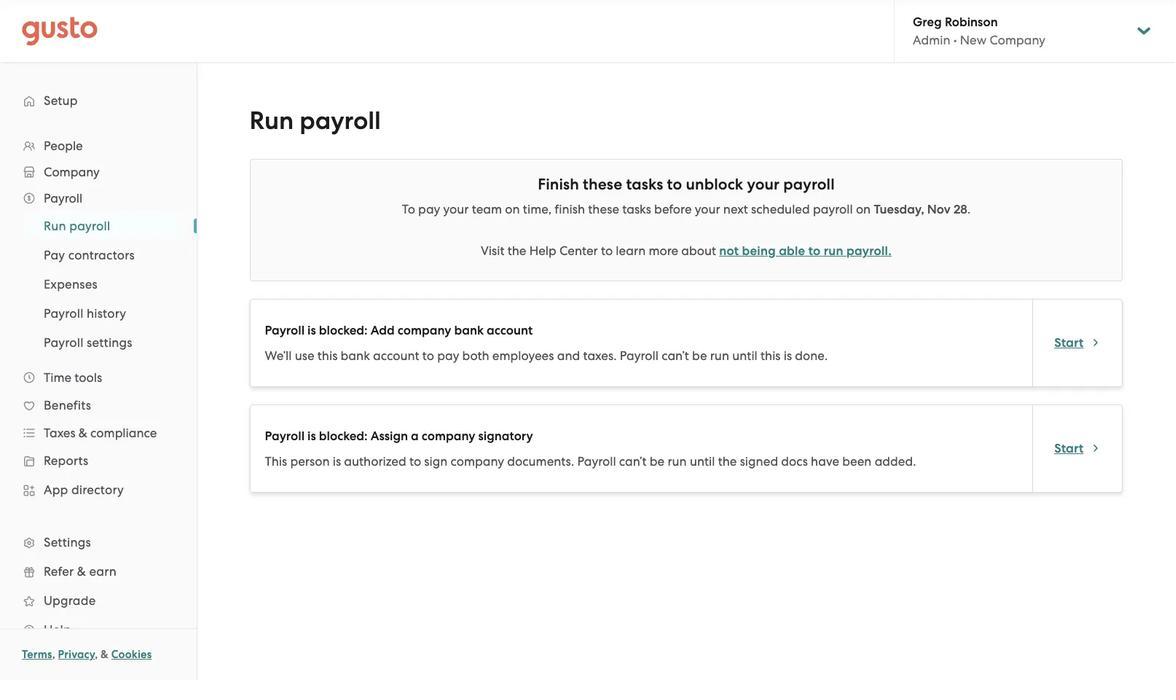 Task type: vqa. For each thing, say whether or not it's contained in the screenshot.
Confirmation
no



Task type: describe. For each thing, give the bounding box(es) containing it.
we'll use this bank account to pay both employees and taxes. payroll can't be run until this is done.
[[265, 348, 828, 363]]

start for signatory
[[1055, 441, 1084, 456]]

assign
[[371, 429, 408, 444]]

to left sign
[[410, 454, 421, 469]]

0 horizontal spatial bank
[[341, 348, 370, 363]]

reports link
[[15, 448, 182, 474]]

payroll history
[[44, 306, 126, 321]]

1 horizontal spatial be
[[693, 348, 708, 363]]

0 vertical spatial run
[[824, 243, 844, 259]]

28
[[954, 202, 968, 217]]

0 horizontal spatial until
[[690, 454, 716, 469]]

about
[[682, 243, 717, 258]]

employees
[[493, 348, 554, 363]]

terms , privacy , & cookies
[[22, 648, 152, 661]]

finish these tasks to unblock your payroll
[[538, 175, 835, 194]]

people button
[[15, 133, 182, 159]]

to down payroll is blocked: add company bank account
[[423, 348, 434, 363]]

0 horizontal spatial can't
[[620, 454, 647, 469]]

to inside visit the help center to learn more about not being able to run payroll.
[[601, 243, 613, 258]]

0 vertical spatial until
[[733, 348, 758, 363]]

refer & earn
[[44, 564, 117, 579]]

is left the done.
[[784, 348, 793, 363]]

payroll history link
[[26, 300, 182, 327]]

admin
[[913, 33, 951, 47]]

add
[[371, 323, 395, 338]]

payroll for payroll
[[44, 191, 83, 206]]

pay contractors
[[44, 248, 135, 262]]

and
[[557, 348, 580, 363]]

unblock
[[686, 175, 744, 194]]

to up before
[[667, 175, 683, 194]]

signatory
[[479, 429, 533, 444]]

time tools
[[44, 370, 102, 385]]

tools
[[75, 370, 102, 385]]

payroll for payroll history
[[44, 306, 84, 321]]

to right "able"
[[809, 243, 821, 259]]

setup link
[[15, 87, 182, 114]]

earn
[[89, 564, 117, 579]]

cookies
[[111, 648, 152, 661]]

list containing run payroll
[[0, 211, 197, 357]]

have
[[811, 454, 840, 469]]

signed
[[740, 454, 779, 469]]

person
[[290, 454, 330, 469]]

company button
[[15, 159, 182, 185]]

0 vertical spatial these
[[583, 175, 623, 194]]

0 vertical spatial bank
[[454, 323, 484, 338]]

benefits
[[44, 398, 91, 413]]

compliance
[[90, 426, 157, 440]]

we'll
[[265, 348, 292, 363]]

setup
[[44, 93, 78, 108]]

0 vertical spatial run
[[250, 106, 294, 136]]

is right person
[[333, 454, 341, 469]]

refer
[[44, 564, 74, 579]]

gusto navigation element
[[0, 63, 197, 668]]

payroll right taxes.
[[620, 348, 659, 363]]

payroll settings link
[[26, 330, 182, 356]]

•
[[954, 33, 958, 47]]

app directory
[[44, 483, 124, 497]]

taxes
[[44, 426, 76, 440]]

taxes & compliance button
[[15, 420, 182, 446]]

0 horizontal spatial be
[[650, 454, 665, 469]]

1 horizontal spatial account
[[487, 323, 533, 338]]

use
[[295, 348, 315, 363]]

tasks inside "to pay your team on time, finish these tasks before your next scheduled payroll on tuesday, nov 28 ."
[[623, 202, 652, 217]]

app directory link
[[15, 477, 182, 503]]

1 vertical spatial pay
[[437, 348, 460, 363]]

run payroll link
[[26, 213, 182, 239]]

is up person
[[308, 429, 316, 444]]

time
[[44, 370, 72, 385]]

0 vertical spatial company
[[398, 323, 452, 338]]

2 on from the left
[[856, 202, 871, 217]]

people
[[44, 139, 83, 153]]

.
[[968, 202, 971, 217]]

privacy link
[[58, 648, 95, 661]]

this
[[265, 454, 287, 469]]

learn
[[616, 243, 646, 258]]

run payroll inside gusto navigation element
[[44, 219, 110, 233]]

settings link
[[15, 529, 182, 555]]

payroll for payroll is blocked: assign a company signatory
[[265, 429, 305, 444]]

payroll is blocked: assign a company signatory
[[265, 429, 533, 444]]

0 vertical spatial run payroll
[[250, 106, 381, 136]]

done.
[[796, 348, 828, 363]]

finish
[[555, 202, 585, 217]]

1 vertical spatial account
[[373, 348, 420, 363]]

2 , from the left
[[95, 648, 98, 661]]

& for compliance
[[79, 426, 87, 440]]

docs
[[782, 454, 808, 469]]

to
[[402, 202, 415, 217]]

list containing people
[[0, 133, 197, 644]]

1 vertical spatial company
[[422, 429, 476, 444]]



Task type: locate. For each thing, give the bounding box(es) containing it.
payroll right documents.
[[578, 454, 616, 469]]

been
[[843, 454, 872, 469]]

,
[[52, 648, 55, 661], [95, 648, 98, 661]]

privacy
[[58, 648, 95, 661]]

0 vertical spatial pay
[[419, 202, 441, 217]]

start link for payroll is blocked: add company bank account
[[1055, 334, 1102, 352]]

1 vertical spatial bank
[[341, 348, 370, 363]]

pay
[[44, 248, 65, 262]]

company down signatory
[[451, 454, 505, 469]]

run
[[824, 243, 844, 259], [711, 348, 730, 363], [668, 454, 687, 469]]

0 vertical spatial the
[[508, 243, 527, 258]]

1 horizontal spatial run
[[250, 106, 294, 136]]

2 blocked: from the top
[[319, 429, 368, 444]]

help up privacy link
[[44, 623, 71, 637]]

2 vertical spatial &
[[101, 648, 109, 661]]

0 vertical spatial start link
[[1055, 334, 1102, 352]]

can't
[[662, 348, 690, 363], [620, 454, 647, 469]]

to left learn at the top right of the page
[[601, 243, 613, 258]]

run inside gusto navigation element
[[44, 219, 66, 233]]

payroll down company "dropdown button"
[[44, 191, 83, 206]]

1 vertical spatial can't
[[620, 454, 647, 469]]

sign
[[425, 454, 448, 469]]

start link
[[1055, 334, 1102, 352], [1055, 440, 1102, 457]]

contractors
[[68, 248, 135, 262]]

expenses
[[44, 277, 98, 292]]

blocked: for assign
[[319, 429, 368, 444]]

1 horizontal spatial help
[[530, 243, 557, 258]]

1 blocked: from the top
[[319, 323, 368, 338]]

able
[[779, 243, 806, 259]]

0 vertical spatial tasks
[[627, 175, 664, 194]]

a
[[411, 429, 419, 444]]

the
[[508, 243, 527, 258], [719, 454, 737, 469]]

0 horizontal spatial your
[[444, 202, 469, 217]]

, down help link
[[95, 648, 98, 661]]

& left earn
[[77, 564, 86, 579]]

company inside company "dropdown button"
[[44, 165, 100, 179]]

on
[[505, 202, 520, 217], [856, 202, 871, 217]]

company right add
[[398, 323, 452, 338]]

these up finish at left
[[583, 175, 623, 194]]

1 vertical spatial start link
[[1055, 440, 1102, 457]]

1 list from the top
[[0, 133, 197, 644]]

2 horizontal spatial your
[[748, 175, 780, 194]]

payroll inside "to pay your team on time, finish these tasks before your next scheduled payroll on tuesday, nov 28 ."
[[814, 202, 853, 217]]

0 horizontal spatial on
[[505, 202, 520, 217]]

payroll is blocked: add company bank account
[[265, 323, 533, 338]]

new
[[961, 33, 987, 47]]

2 start from the top
[[1055, 441, 1084, 456]]

help
[[530, 243, 557, 258], [44, 623, 71, 637]]

help inside visit the help center to learn more about not being able to run payroll.
[[530, 243, 557, 258]]

payroll up this
[[265, 429, 305, 444]]

robinson
[[945, 15, 999, 30]]

account
[[487, 323, 533, 338], [373, 348, 420, 363]]

2 list from the top
[[0, 211, 197, 357]]

help link
[[15, 617, 182, 643]]

payroll settings
[[44, 335, 132, 350]]

1 horizontal spatial can't
[[662, 348, 690, 363]]

1 vertical spatial until
[[690, 454, 716, 469]]

blocked:
[[319, 323, 368, 338], [319, 429, 368, 444]]

1 vertical spatial &
[[77, 564, 86, 579]]

this left the done.
[[761, 348, 781, 363]]

documents.
[[508, 454, 575, 469]]

1 vertical spatial start
[[1055, 441, 1084, 456]]

not
[[720, 243, 739, 259]]

2 this from the left
[[761, 348, 781, 363]]

0 vertical spatial &
[[79, 426, 87, 440]]

payroll for payroll is blocked: add company bank account
[[265, 323, 305, 338]]

the inside visit the help center to learn more about not being able to run payroll.
[[508, 243, 527, 258]]

payroll up time
[[44, 335, 84, 350]]

authorized
[[344, 454, 407, 469]]

to pay your team on time, finish these tasks before your next scheduled payroll on tuesday, nov 28 .
[[402, 202, 971, 217]]

upgrade
[[44, 593, 96, 608]]

1 on from the left
[[505, 202, 520, 217]]

refer & earn link
[[15, 558, 182, 585]]

the left signed
[[719, 454, 737, 469]]

start link for payroll is blocked: assign a company signatory
[[1055, 440, 1102, 457]]

1 vertical spatial the
[[719, 454, 737, 469]]

payroll.
[[847, 243, 892, 259]]

upgrade link
[[15, 588, 182, 614]]

1 , from the left
[[52, 648, 55, 661]]

0 vertical spatial company
[[990, 33, 1046, 47]]

settings
[[44, 535, 91, 550]]

pay
[[419, 202, 441, 217], [437, 348, 460, 363]]

0 vertical spatial start
[[1055, 335, 1084, 350]]

0 horizontal spatial run
[[668, 454, 687, 469]]

0 vertical spatial account
[[487, 323, 533, 338]]

reports
[[44, 453, 89, 468]]

1 horizontal spatial run payroll
[[250, 106, 381, 136]]

pay contractors link
[[26, 242, 182, 268]]

tasks
[[627, 175, 664, 194], [623, 202, 652, 217]]

1 horizontal spatial this
[[761, 348, 781, 363]]

greg robinson admin • new company
[[913, 15, 1046, 47]]

this person is authorized to sign company documents. payroll can't be run until the signed docs have been added.
[[265, 454, 917, 469]]

1 vertical spatial tasks
[[623, 202, 652, 217]]

this right use
[[318, 348, 338, 363]]

history
[[87, 306, 126, 321]]

0 horizontal spatial ,
[[52, 648, 55, 661]]

start for account
[[1055, 335, 1084, 350]]

tuesday,
[[874, 202, 925, 217]]

& right taxes
[[79, 426, 87, 440]]

more
[[649, 243, 679, 258]]

bank
[[454, 323, 484, 338], [341, 348, 370, 363]]

2 vertical spatial company
[[451, 454, 505, 469]]

tasks left before
[[623, 202, 652, 217]]

payroll for payroll settings
[[44, 335, 84, 350]]

1 start from the top
[[1055, 335, 1084, 350]]

bank up both
[[454, 323, 484, 338]]

this
[[318, 348, 338, 363], [761, 348, 781, 363]]

1 vertical spatial help
[[44, 623, 71, 637]]

expenses link
[[26, 271, 182, 297]]

is
[[308, 323, 316, 338], [784, 348, 793, 363], [308, 429, 316, 444], [333, 454, 341, 469]]

0 vertical spatial be
[[693, 348, 708, 363]]

next
[[724, 202, 749, 217]]

nov
[[928, 202, 951, 217]]

taxes.
[[583, 348, 617, 363]]

company right new
[[990, 33, 1046, 47]]

1 horizontal spatial until
[[733, 348, 758, 363]]

on left tuesday,
[[856, 202, 871, 217]]

terms link
[[22, 648, 52, 661]]

2 horizontal spatial run
[[824, 243, 844, 259]]

0 horizontal spatial run
[[44, 219, 66, 233]]

& inside dropdown button
[[79, 426, 87, 440]]

1 horizontal spatial company
[[990, 33, 1046, 47]]

pay right the to
[[419, 202, 441, 217]]

until left signed
[[690, 454, 716, 469]]

1 horizontal spatial on
[[856, 202, 871, 217]]

before
[[655, 202, 692, 217]]

is up use
[[308, 323, 316, 338]]

1 start link from the top
[[1055, 334, 1102, 352]]

1 vertical spatial run payroll
[[44, 219, 110, 233]]

the right the visit
[[508, 243, 527, 258]]

1 vertical spatial be
[[650, 454, 665, 469]]

1 horizontal spatial ,
[[95, 648, 98, 661]]

on left time,
[[505, 202, 520, 217]]

bank down payroll is blocked: add company bank account
[[341, 348, 370, 363]]

be
[[693, 348, 708, 363], [650, 454, 665, 469]]

your left the team
[[444, 202, 469, 217]]

blocked: up authorized
[[319, 429, 368, 444]]

greg
[[913, 15, 942, 30]]

company up sign
[[422, 429, 476, 444]]

1 horizontal spatial bank
[[454, 323, 484, 338]]

company inside greg robinson admin • new company
[[990, 33, 1046, 47]]

& for earn
[[77, 564, 86, 579]]

0 vertical spatial blocked:
[[319, 323, 368, 338]]

cookies button
[[111, 646, 152, 663]]

0 horizontal spatial help
[[44, 623, 71, 637]]

list
[[0, 133, 197, 644], [0, 211, 197, 357]]

home image
[[22, 16, 98, 46]]

center
[[560, 243, 598, 258]]

1 horizontal spatial run
[[711, 348, 730, 363]]

1 vertical spatial these
[[588, 202, 620, 217]]

payroll inside gusto navigation element
[[69, 219, 110, 233]]

1 vertical spatial company
[[44, 165, 100, 179]]

& down help link
[[101, 648, 109, 661]]

&
[[79, 426, 87, 440], [77, 564, 86, 579], [101, 648, 109, 661]]

2 start link from the top
[[1055, 440, 1102, 457]]

1 horizontal spatial your
[[695, 202, 721, 217]]

account down payroll is blocked: add company bank account
[[373, 348, 420, 363]]

run
[[250, 106, 294, 136], [44, 219, 66, 233]]

1 vertical spatial blocked:
[[319, 429, 368, 444]]

2 vertical spatial run
[[668, 454, 687, 469]]

company down people
[[44, 165, 100, 179]]

0 horizontal spatial company
[[44, 165, 100, 179]]

your up scheduled
[[748, 175, 780, 194]]

1 vertical spatial run
[[44, 219, 66, 233]]

payroll inside dropdown button
[[44, 191, 83, 206]]

1 vertical spatial run
[[711, 348, 730, 363]]

both
[[463, 348, 490, 363]]

these inside "to pay your team on time, finish these tasks before your next scheduled payroll on tuesday, nov 28 ."
[[588, 202, 620, 217]]

team
[[472, 202, 502, 217]]

time tools button
[[15, 364, 182, 391]]

0 horizontal spatial this
[[318, 348, 338, 363]]

these right finish at left
[[588, 202, 620, 217]]

, left privacy link
[[52, 648, 55, 661]]

0 vertical spatial help
[[530, 243, 557, 258]]

these
[[583, 175, 623, 194], [588, 202, 620, 217]]

terms
[[22, 648, 52, 661]]

0 horizontal spatial the
[[508, 243, 527, 258]]

0 vertical spatial can't
[[662, 348, 690, 363]]

your
[[748, 175, 780, 194], [444, 202, 469, 217], [695, 202, 721, 217]]

tasks up before
[[627, 175, 664, 194]]

your down unblock
[[695, 202, 721, 217]]

pay inside "to pay your team on time, finish these tasks before your next scheduled payroll on tuesday, nov 28 ."
[[419, 202, 441, 217]]

blocked: for add
[[319, 323, 368, 338]]

settings
[[87, 335, 132, 350]]

not being able to run payroll. link
[[720, 243, 892, 259]]

0 horizontal spatial account
[[373, 348, 420, 363]]

time,
[[523, 202, 552, 217]]

scheduled
[[752, 202, 810, 217]]

1 horizontal spatial the
[[719, 454, 737, 469]]

blocked: left add
[[319, 323, 368, 338]]

being
[[742, 243, 776, 259]]

finish
[[538, 175, 579, 194]]

until
[[733, 348, 758, 363], [690, 454, 716, 469]]

visit the help center to learn more about not being able to run payroll.
[[481, 243, 892, 259]]

payroll down expenses
[[44, 306, 84, 321]]

taxes & compliance
[[44, 426, 157, 440]]

pay left both
[[437, 348, 460, 363]]

help left the center
[[530, 243, 557, 258]]

directory
[[71, 483, 124, 497]]

1 this from the left
[[318, 348, 338, 363]]

0 horizontal spatial run payroll
[[44, 219, 110, 233]]

benefits link
[[15, 392, 182, 418]]

help inside help link
[[44, 623, 71, 637]]

until left the done.
[[733, 348, 758, 363]]

to
[[667, 175, 683, 194], [601, 243, 613, 258], [809, 243, 821, 259], [423, 348, 434, 363], [410, 454, 421, 469]]

account up employees
[[487, 323, 533, 338]]

app
[[44, 483, 68, 497]]

payroll up we'll on the bottom left of page
[[265, 323, 305, 338]]



